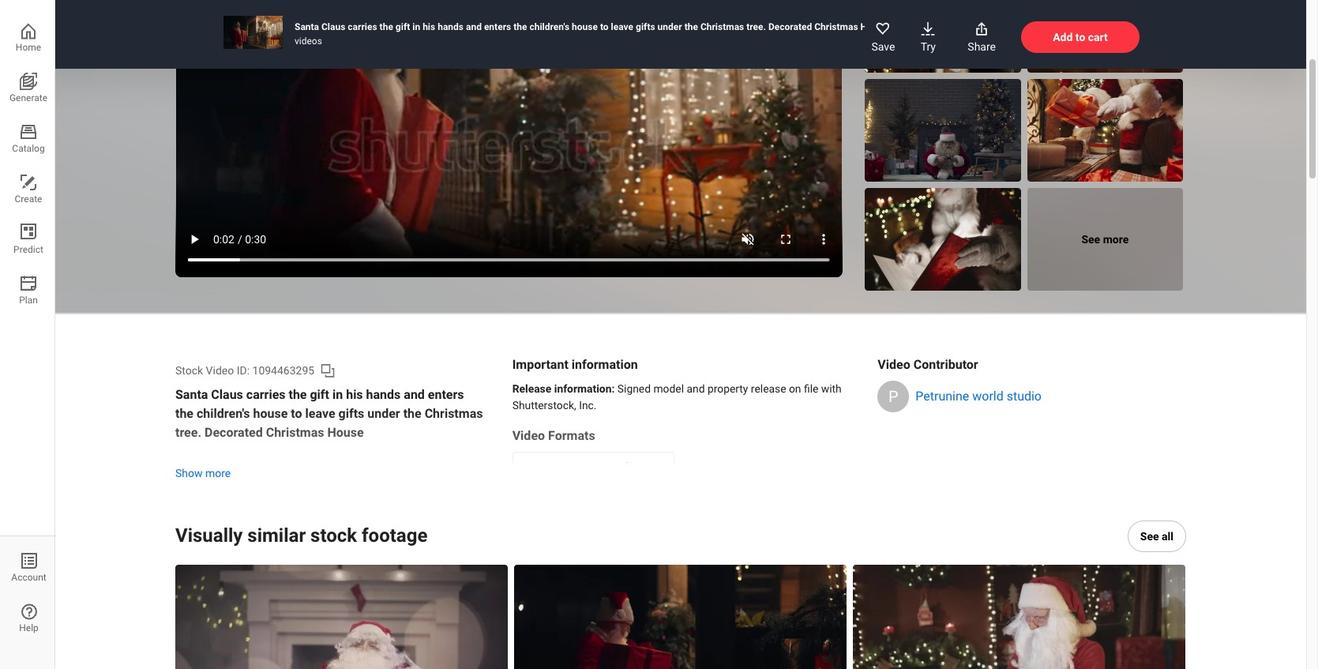 Task type: locate. For each thing, give the bounding box(es) containing it.
1 vertical spatial hands
[[366, 387, 401, 402]]

1 vertical spatial house
[[253, 406, 288, 421]]

footage
[[362, 525, 428, 547]]

1 horizontal spatial santa
[[295, 21, 319, 32]]

petrunine world studio link
[[916, 389, 1042, 404]]

see more
[[1082, 233, 1129, 246]]

enters inside "santa claus carries the gift in his hands and enters the children's house to leave gifts under the christmas tree. decorated christmas house"
[[428, 387, 464, 402]]

model
[[654, 382, 684, 395]]

1 horizontal spatial decorated
[[769, 21, 812, 32]]

1 vertical spatial leave
[[305, 406, 335, 421]]

in for santa claus carries the gift in his hands and enters the children's house to leave gifts under the christmas tree. decorated christmas house videos
[[413, 21, 420, 32]]

tree. inside santa claus carries the gift in his hands and enters the children's house to leave gifts under the christmas tree. decorated christmas house videos
[[747, 21, 766, 32]]

petrunine
[[916, 389, 970, 404]]

claus for santa claus carries the gift in his hands and enters the children's house to leave gifts under the christmas tree. decorated christmas house
[[211, 387, 243, 402]]

0 horizontal spatial to
[[291, 406, 302, 421]]

try button
[[914, 14, 943, 60]]

0 horizontal spatial house
[[253, 406, 288, 421]]

leave inside santa claus carries the gift in his hands and enters the children's house to leave gifts under the christmas tree. decorated christmas house videos
[[611, 21, 634, 32]]

p
[[889, 387, 899, 406]]

claus up videos
[[322, 21, 346, 32]]

hands
[[438, 21, 464, 32], [366, 387, 401, 402]]

predict
[[14, 244, 43, 255]]

0 horizontal spatial more
[[205, 467, 231, 479]]

house inside santa claus carries the gift in his hands and enters the children's house to leave gifts under the christmas tree. decorated christmas house videos
[[572, 21, 598, 32]]

in
[[413, 21, 420, 32], [333, 387, 343, 402]]

tree.
[[747, 21, 766, 32], [175, 425, 202, 440]]

santa for santa claus carries the gift in his hands and enters the children's house to leave gifts under the christmas tree. decorated christmas house
[[175, 387, 208, 402]]

under for santa claus carries the gift in his hands and enters the children's house to leave gifts under the christmas tree. decorated christmas house videos
[[658, 21, 682, 32]]

decorated
[[769, 21, 812, 32], [205, 425, 263, 440]]

house
[[572, 21, 598, 32], [253, 406, 288, 421]]

santa inside "santa claus carries the gift in his hands and enters the children's house to leave gifts under the christmas tree. decorated christmas house"
[[175, 387, 208, 402]]

0 horizontal spatial leave
[[305, 406, 335, 421]]

enters inside santa claus carries the gift in his hands and enters the children's house to leave gifts under the christmas tree. decorated christmas house videos
[[484, 21, 511, 32]]

gift
[[396, 21, 410, 32], [310, 387, 329, 402]]

hands for santa claus carries the gift in his hands and enters the children's house to leave gifts under the christmas tree. decorated christmas house videos
[[438, 21, 464, 32]]

1 horizontal spatial more
[[1104, 233, 1129, 246]]

senior bearded man in santa claus clothing is working on letter in christmas decorated room. christmas spirit, holidays and celebrations concept 4k footage. stock video image
[[853, 565, 1186, 669]]

0 vertical spatial claus
[[322, 21, 346, 32]]

gifts for santa claus carries the gift in his hands and enters the children's house to leave gifts under the christmas tree. decorated christmas house
[[339, 406, 364, 421]]

0 horizontal spatial carries
[[246, 387, 286, 402]]

gifts inside "santa claus carries the gift in his hands and enters the children's house to leave gifts under the christmas tree. decorated christmas house"
[[339, 406, 364, 421]]

1 horizontal spatial gifts
[[636, 21, 655, 32]]

carries for santa claus carries the gift in his hands and enters the children's house to leave gifts under the christmas tree. decorated christmas house videos
[[348, 21, 377, 32]]

release information:
[[513, 382, 615, 395]]

video contributor
[[878, 357, 979, 372]]

house down copy id to clipboard icon
[[327, 425, 364, 440]]

carries inside "santa claus carries the gift in his hands and enters the children's house to leave gifts under the christmas tree. decorated christmas house"
[[246, 387, 286, 402]]

1 vertical spatial gift
[[310, 387, 329, 402]]

children's for santa claus carries the gift in his hands and enters the children's house to leave gifts under the christmas tree. decorated christmas house
[[197, 406, 250, 421]]

1 horizontal spatial to
[[600, 21, 609, 32]]

house inside "santa claus carries the gift in his hands and enters the children's house to leave gifts under the christmas tree. decorated christmas house"
[[327, 425, 364, 440]]

1 vertical spatial children's
[[197, 406, 250, 421]]

1 horizontal spatial and
[[466, 21, 482, 32]]

0 vertical spatial children's
[[530, 21, 570, 32]]

2 horizontal spatial and
[[687, 382, 705, 395]]

1 vertical spatial house
[[327, 425, 364, 440]]

under
[[658, 21, 682, 32], [368, 406, 400, 421]]

see inside button
[[1082, 233, 1101, 246]]

asset side view santa claus is carrying a gift in his hands in winter on the street and comes to the door and enters the house with garlands and christmas decorations image
[[514, 565, 847, 669]]

children's inside santa claus carries the gift in his hands and enters the children's house to leave gifts under the christmas tree. decorated christmas house videos
[[530, 21, 570, 32]]

1 vertical spatial gifts
[[339, 406, 364, 421]]

video left id:
[[206, 364, 234, 377]]

important information
[[513, 357, 638, 372]]

0 vertical spatial santa
[[295, 21, 319, 32]]

see more button
[[1028, 188, 1184, 291]]

house for santa claus carries the gift in his hands and enters the children's house to leave gifts under the christmas tree. decorated christmas house
[[327, 425, 364, 440]]

santa claus carries the gift in his hands and enters the children's house to leave gifts under the christmas tree. decorated christmas house videos
[[295, 21, 888, 47]]

account link
[[0, 549, 55, 587]]

1 horizontal spatial his
[[423, 21, 436, 32]]

0 horizontal spatial claus
[[211, 387, 243, 402]]

asset santa claus relaxing on couch and touching his beard. realtime image
[[175, 565, 508, 669]]

0 vertical spatial under
[[658, 21, 682, 32]]

leave
[[611, 21, 634, 32], [305, 406, 335, 421]]

christmas
[[701, 21, 744, 32], [815, 21, 859, 32], [425, 406, 483, 421], [266, 425, 324, 440]]

account
[[11, 572, 46, 583]]

children's
[[530, 21, 570, 32], [197, 406, 250, 421]]

property
[[708, 382, 749, 395]]

studio
[[1007, 389, 1042, 404]]

catalog
[[12, 143, 45, 154]]

under for santa claus carries the gift in his hands and enters the children's house to leave gifts under the christmas tree. decorated christmas house
[[368, 406, 400, 421]]

0 vertical spatial house
[[572, 21, 598, 32]]

on
[[789, 382, 802, 395]]

catalog link
[[0, 120, 55, 158]]

0 horizontal spatial gift
[[310, 387, 329, 402]]

side view santa claus is carrying a gift in his hands in winter on the street and comes to the door and enters the house with garlands and christmas decorations stock video image
[[514, 565, 847, 669]]

more
[[1104, 233, 1129, 246], [205, 467, 231, 479]]

in inside "santa claus carries the gift in his hands and enters the children's house to leave gifts under the christmas tree. decorated christmas house"
[[333, 387, 343, 402]]

gifts inside santa claus carries the gift in his hands and enters the children's house to leave gifts under the christmas tree. decorated christmas house videos
[[636, 21, 655, 32]]

1 horizontal spatial gift
[[396, 21, 410, 32]]

0 vertical spatial tab list
[[0, 19, 55, 322]]

1 vertical spatial santa
[[175, 387, 208, 402]]

1 tab list from the top
[[0, 19, 55, 322]]

0 vertical spatial hands
[[438, 21, 464, 32]]

see for see all
[[1141, 530, 1160, 543]]

his for santa claus carries the gift in his hands and enters the children's house to leave gifts under the christmas tree. decorated christmas house
[[346, 387, 363, 402]]

0 horizontal spatial and
[[404, 387, 425, 402]]

tree. inside "santa claus carries the gift in his hands and enters the children's house to leave gifts under the christmas tree. decorated christmas house"
[[175, 425, 202, 440]]

0 horizontal spatial santa
[[175, 387, 208, 402]]

1 vertical spatial under
[[368, 406, 400, 421]]

1 horizontal spatial enters
[[484, 21, 511, 32]]

his inside santa claus carries the gift in his hands and enters the children's house to leave gifts under the christmas tree. decorated christmas house videos
[[423, 21, 436, 32]]

carries inside santa claus carries the gift in his hands and enters the children's house to leave gifts under the christmas tree. decorated christmas house videos
[[348, 21, 377, 32]]

to for santa claus carries the gift in his hands and enters the children's house to leave gifts under the christmas tree. decorated christmas house videos
[[600, 21, 609, 32]]

claus inside santa claus carries the gift in his hands and enters the children's house to leave gifts under the christmas tree. decorated christmas house videos
[[322, 21, 346, 32]]

0 vertical spatial more
[[1104, 233, 1129, 246]]

video up contributor avatar element
[[878, 357, 911, 372]]

his for santa claus carries the gift in his hands and enters the children's house to leave gifts under the christmas tree. decorated christmas house videos
[[423, 21, 436, 32]]

1 horizontal spatial video
[[513, 428, 545, 443]]

help link
[[0, 600, 55, 638]]

0 vertical spatial house
[[861, 21, 888, 32]]

the
[[380, 21, 393, 32], [514, 21, 527, 32], [685, 21, 698, 32], [289, 387, 307, 402], [175, 406, 194, 421], [403, 406, 422, 421]]

1 vertical spatial decorated
[[205, 425, 263, 440]]

leave inside "santa claus carries the gift in his hands and enters the children's house to leave gifts under the christmas tree. decorated christmas house"
[[305, 406, 335, 421]]

video down shutterstock, on the left
[[513, 428, 545, 443]]

1 horizontal spatial in
[[413, 21, 420, 32]]

tab list
[[0, 19, 55, 322], [0, 536, 55, 669]]

1 vertical spatial claus
[[211, 387, 243, 402]]

and
[[466, 21, 482, 32], [687, 382, 705, 395], [404, 387, 425, 402]]

santa inside santa claus carries the gift in his hands and enters the children's house to leave gifts under the christmas tree. decorated christmas house videos
[[295, 21, 319, 32]]

under inside "santa claus carries the gift in his hands and enters the children's house to leave gifts under the christmas tree. decorated christmas house"
[[368, 406, 400, 421]]

santa
[[295, 21, 319, 32], [175, 387, 208, 402]]

1 vertical spatial see
[[1141, 530, 1160, 543]]

claus inside "santa claus carries the gift in his hands and enters the children's house to leave gifts under the christmas tree. decorated christmas house"
[[211, 387, 243, 402]]

1 vertical spatial tree.
[[175, 425, 202, 440]]

house inside "santa claus carries the gift in his hands and enters the children's house to leave gifts under the christmas tree. decorated christmas house"
[[253, 406, 288, 421]]

show more button
[[175, 463, 231, 483]]

2 tab list from the top
[[0, 536, 55, 669]]

1 horizontal spatial leave
[[611, 21, 634, 32]]

home link
[[0, 19, 55, 57]]

hands inside santa claus carries the gift in his hands and enters the children's house to leave gifts under the christmas tree. decorated christmas house videos
[[438, 21, 464, 32]]

1 horizontal spatial carries
[[348, 21, 377, 32]]

world
[[973, 389, 1004, 404]]

0 vertical spatial gift
[[396, 21, 410, 32]]

2 horizontal spatial to
[[1076, 31, 1086, 43]]

more for see more
[[1104, 233, 1129, 246]]

see
[[1082, 233, 1101, 246], [1141, 530, 1160, 543]]

1 vertical spatial carries
[[246, 387, 286, 402]]

1 horizontal spatial hands
[[438, 21, 464, 32]]

gift inside santa claus carries the gift in his hands and enters the children's house to leave gifts under the christmas tree. decorated christmas house videos
[[396, 21, 410, 32]]

1 horizontal spatial under
[[658, 21, 682, 32]]

carries
[[348, 21, 377, 32], [246, 387, 286, 402]]

under inside santa claus carries the gift in his hands and enters the children's house to leave gifts under the christmas tree. decorated christmas house videos
[[658, 21, 682, 32]]

similar
[[248, 525, 306, 547]]

santa claus playing video game in dark living room image
[[865, 79, 1021, 182]]

0 vertical spatial see
[[1082, 233, 1101, 246]]

to inside santa claus carries the gift in his hands and enters the children's house to leave gifts under the christmas tree. decorated christmas house videos
[[600, 21, 609, 32]]

1 vertical spatial his
[[346, 387, 363, 402]]

enters
[[484, 21, 511, 32], [428, 387, 464, 402]]

0 horizontal spatial his
[[346, 387, 363, 402]]

formats
[[548, 428, 595, 443]]

0 horizontal spatial tree.
[[175, 425, 202, 440]]

0 vertical spatial leave
[[611, 21, 634, 32]]

0 horizontal spatial in
[[333, 387, 343, 402]]

house
[[861, 21, 888, 32], [327, 425, 364, 440]]

gifts
[[636, 21, 655, 32], [339, 406, 364, 421]]

0 vertical spatial carries
[[348, 21, 377, 32]]

0 horizontal spatial video
[[206, 364, 234, 377]]

and inside "santa claus carries the gift in his hands and enters the children's house to leave gifts under the christmas tree. decorated christmas house"
[[404, 387, 425, 402]]

1 vertical spatial more
[[205, 467, 231, 479]]

more for show more
[[205, 467, 231, 479]]

0 horizontal spatial see
[[1082, 233, 1101, 246]]

hands inside "santa claus carries the gift in his hands and enters the children's house to leave gifts under the christmas tree. decorated christmas house"
[[366, 387, 401, 402]]

and inside santa claus carries the gift in his hands and enters the children's house to leave gifts under the christmas tree. decorated christmas house videos
[[466, 21, 482, 32]]

house up save
[[861, 21, 888, 32]]

his inside "santa claus carries the gift in his hands and enters the children's house to leave gifts under the christmas tree. decorated christmas house"
[[346, 387, 363, 402]]

children's inside "santa claus carries the gift in his hands and enters the children's house to leave gifts under the christmas tree. decorated christmas house"
[[197, 406, 250, 421]]

1 horizontal spatial tree.
[[747, 21, 766, 32]]

and for santa claus carries the gift in his hands and enters the children's house to leave gifts under the christmas tree. decorated christmas house videos
[[466, 21, 482, 32]]

0 vertical spatial his
[[423, 21, 436, 32]]

santa up videos
[[295, 21, 319, 32]]

1 horizontal spatial house
[[572, 21, 598, 32]]

santa down 'stock'
[[175, 387, 208, 402]]

video for video contributor
[[878, 357, 911, 372]]

0 horizontal spatial house
[[327, 425, 364, 440]]

claus down id:
[[211, 387, 243, 402]]

generate
[[9, 92, 47, 104]]

0 vertical spatial tree.
[[747, 21, 766, 32]]

video for video formats
[[513, 428, 545, 443]]

tree. for santa claus carries the gift in his hands and enters the children's house to leave gifts under the christmas tree. decorated christmas house videos
[[747, 21, 766, 32]]

his
[[423, 21, 436, 32], [346, 387, 363, 402]]

0 vertical spatial enters
[[484, 21, 511, 32]]

0 vertical spatial decorated
[[769, 21, 812, 32]]

1 vertical spatial in
[[333, 387, 343, 402]]

video-player element
[[175, 0, 843, 278]]

predict link
[[0, 221, 55, 259]]

1 vertical spatial enters
[[428, 387, 464, 402]]

1 horizontal spatial house
[[861, 21, 888, 32]]

show
[[175, 467, 203, 479]]

gift inside "santa claus carries the gift in his hands and enters the children's house to leave gifts under the christmas tree. decorated christmas house"
[[310, 387, 329, 402]]

0 horizontal spatial hands
[[366, 387, 401, 402]]

decorated inside "santa claus carries the gift in his hands and enters the children's house to leave gifts under the christmas tree. decorated christmas house"
[[205, 425, 263, 440]]

0 horizontal spatial enters
[[428, 387, 464, 402]]

claus
[[322, 21, 346, 32], [211, 387, 243, 402]]

0 horizontal spatial gifts
[[339, 406, 364, 421]]

0 horizontal spatial decorated
[[205, 425, 263, 440]]

2 horizontal spatial video
[[878, 357, 911, 372]]

video
[[878, 357, 911, 372], [206, 364, 234, 377], [513, 428, 545, 443]]

claus for santa claus carries the gift in his hands and enters the children's house to leave gifts under the christmas tree. decorated christmas house videos
[[322, 21, 346, 32]]

to
[[600, 21, 609, 32], [1076, 31, 1086, 43], [291, 406, 302, 421]]

in inside santa claus carries the gift in his hands and enters the children's house to leave gifts under the christmas tree. decorated christmas house videos
[[413, 21, 420, 32]]

add to cart
[[1053, 31, 1108, 43]]

to inside "santa claus carries the gift in his hands and enters the children's house to leave gifts under the christmas tree. decorated christmas house"
[[291, 406, 302, 421]]

1 horizontal spatial children's
[[530, 21, 570, 32]]

0 vertical spatial gifts
[[636, 21, 655, 32]]

share
[[968, 40, 996, 53]]

house inside santa claus carries the gift in his hands and enters the children's house to leave gifts under the christmas tree. decorated christmas house videos
[[861, 21, 888, 32]]

santa claus brings gifts under the christmas tree for children. give gifts to children on christmas night. santa puts a gift under the christmas tree image
[[1028, 0, 1184, 73]]

leave for santa claus carries the gift in his hands and enters the children's house to leave gifts under the christmas tree. decorated christmas house
[[305, 406, 335, 421]]

carries for santa claus carries the gift in his hands and enters the children's house to leave gifts under the christmas tree. decorated christmas house
[[246, 387, 286, 402]]

tree. for santa claus carries the gift in his hands and enters the children's house to leave gifts under the christmas tree. decorated christmas house
[[175, 425, 202, 440]]

signed model and property release on file with shutterstock, inc.
[[513, 382, 842, 412]]

release
[[513, 382, 552, 395]]

1 horizontal spatial claus
[[322, 21, 346, 32]]

see for see more
[[1082, 233, 1101, 246]]

0 horizontal spatial children's
[[197, 406, 250, 421]]

tab list containing home
[[0, 19, 55, 322]]

santa claus relaxing on couch and touching his beard. realtime  stock video image
[[175, 565, 508, 669]]

1 horizontal spatial see
[[1141, 530, 1160, 543]]

0 vertical spatial in
[[413, 21, 420, 32]]

decorated inside santa claus carries the gift in his hands and enters the children's house to leave gifts under the christmas tree. decorated christmas house videos
[[769, 21, 812, 32]]

1 vertical spatial tab list
[[0, 536, 55, 669]]

0 horizontal spatial under
[[368, 406, 400, 421]]

house for santa claus carries the gift in his hands and enters the children's house to leave gifts under the christmas tree. decorated christmas house
[[253, 406, 288, 421]]

and for santa claus carries the gift in his hands and enters the children's house to leave gifts under the christmas tree. decorated christmas house
[[404, 387, 425, 402]]

information:
[[554, 382, 615, 395]]



Task type: describe. For each thing, give the bounding box(es) containing it.
tab list containing account
[[0, 536, 55, 669]]

leave for santa claus carries the gift in his hands and enters the children's house to leave gifts under the christmas tree. decorated christmas house videos
[[611, 21, 634, 32]]

video formats
[[513, 428, 595, 443]]

copy id to clipboard image
[[320, 363, 336, 378]]

visually
[[175, 525, 243, 547]]

enters for santa claus carries the gift in his hands and enters the children's house to leave gifts under the christmas tree. decorated christmas house videos
[[484, 21, 511, 32]]

children's for santa claus carries the gift in his hands and enters the children's house to leave gifts under the christmas tree. decorated christmas house videos
[[530, 21, 570, 32]]

create link
[[0, 171, 55, 209]]

petrunine world studio
[[916, 389, 1042, 404]]

stock video id: 1094463295
[[175, 364, 315, 377]]

gift for santa claus carries the gift in his hands and enters the children's house to leave gifts under the christmas tree. decorated christmas house videos
[[396, 21, 410, 32]]

release
[[751, 382, 787, 395]]

show more
[[175, 467, 231, 479]]

videos
[[295, 36, 322, 47]]

stock
[[175, 364, 203, 377]]

stock
[[311, 525, 357, 547]]

information
[[572, 357, 638, 372]]

signed
[[618, 382, 651, 395]]

santa claus carries the gift in his hands and enters the children's house to leave gifts under the christmas tree. decorated christmas house image
[[224, 16, 283, 49]]

all
[[1162, 530, 1174, 543]]

contributor avatar element
[[878, 381, 910, 412]]

gift for santa claus carries the gift in his hands and enters the children's house to leave gifts under the christmas tree. decorated christmas house
[[310, 387, 329, 402]]

add
[[1053, 31, 1073, 43]]

in for santa claus carries the gift in his hands and enters the children's house to leave gifts under the christmas tree. decorated christmas house
[[333, 387, 343, 402]]

home
[[16, 42, 41, 53]]

decorated for santa claus carries the gift in his hands and enters the children's house to leave gifts under the christmas tree. decorated christmas house
[[205, 425, 263, 440]]

save button
[[866, 14, 902, 60]]

try
[[921, 40, 936, 53]]

with
[[822, 382, 842, 395]]

santa for santa claus carries the gift in his hands and enters the children's house to leave gifts under the christmas tree. decorated christmas house videos
[[295, 21, 319, 32]]

important
[[513, 357, 569, 372]]

house for santa claus carries the gift in his hands and enters the children's house to leave gifts under the christmas tree. decorated christmas house videos
[[572, 21, 598, 32]]

enters for santa claus carries the gift in his hands and enters the children's house to leave gifts under the christmas tree. decorated christmas house
[[428, 387, 464, 402]]

save
[[872, 40, 895, 53]]

inc.
[[579, 399, 597, 412]]

santa claus is smiling holding in hands the christmas wreath sitting at the table in a room decorated for christmas. christmas and new year time. image
[[865, 0, 1021, 73]]

generate link
[[0, 70, 55, 107]]

hands for santa claus carries the gift in his hands and enters the children's house to leave gifts under the christmas tree. decorated christmas house
[[366, 387, 401, 402]]

create
[[15, 194, 42, 205]]

file
[[804, 382, 819, 395]]

house for santa claus carries the gift in his hands and enters the children's house to leave gifts under the christmas tree. decorated christmas house videos
[[861, 21, 888, 32]]

shutterstock,
[[513, 399, 577, 412]]

see all
[[1141, 530, 1174, 543]]

asset senior bearded man in santa claus clothing is working on letter in christmas decorated room. christmas spirit, holidays and celebrations concept 4k footage. image
[[853, 565, 1186, 669]]

add to cart button
[[1022, 21, 1140, 53]]

help
[[19, 623, 39, 634]]

see all link
[[1128, 521, 1187, 552]]

plan
[[19, 295, 38, 306]]

decorated for santa claus carries the gift in his hands and enters the children's house to leave gifts under the christmas tree. decorated christmas house videos
[[769, 21, 812, 32]]

1094463295
[[252, 364, 315, 377]]

id:
[[237, 364, 250, 377]]

senior man in santa clause costume leaving christmas presents in boxes near fireplace and christmas tree - christmas spirit, traditions concept 4k footage image
[[1028, 79, 1184, 182]]

visually similar stock footage
[[175, 525, 428, 547]]

to for santa claus carries the gift in his hands and enters the children's house to leave gifts under the christmas tree. decorated christmas house
[[291, 406, 302, 421]]

plan link
[[0, 272, 55, 310]]

share button
[[956, 8, 1009, 67]]

santa claus hand turning pages of a magic book. old santa sitting in atmospheric dark room, reading a magical shining book. christmas spirit, holidays and celebrations christmas concept 4k footage image
[[865, 188, 1021, 291]]

cart
[[1089, 31, 1108, 43]]

gifts for santa claus carries the gift in his hands and enters the children's house to leave gifts under the christmas tree. decorated christmas house videos
[[636, 21, 655, 32]]

to inside button
[[1076, 31, 1086, 43]]

contributor
[[914, 357, 979, 372]]

santa claus carries the gift in his hands and enters the children's house to leave gifts under the christmas tree. decorated christmas house
[[175, 387, 483, 440]]

and inside signed model and property release on file with shutterstock, inc.
[[687, 382, 705, 395]]



Task type: vqa. For each thing, say whether or not it's contained in the screenshot.
Qk65F image
no



